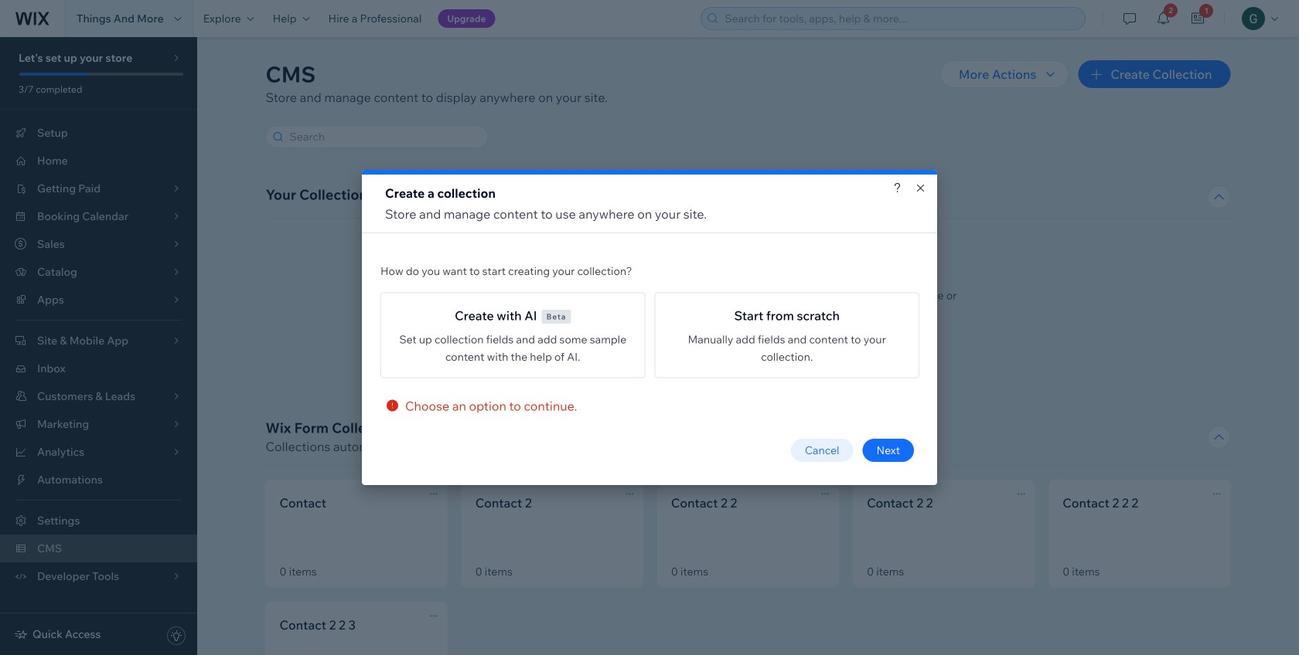 Task type: describe. For each thing, give the bounding box(es) containing it.
Search field
[[285, 126, 483, 148]]



Task type: locate. For each thing, give the bounding box(es) containing it.
Search for tools, apps, help & more... field
[[720, 8, 1080, 29]]

sidebar element
[[0, 37, 197, 656]]



Task type: vqa. For each thing, say whether or not it's contained in the screenshot.
Premium Site Required corresponding to 1.0 (2)
no



